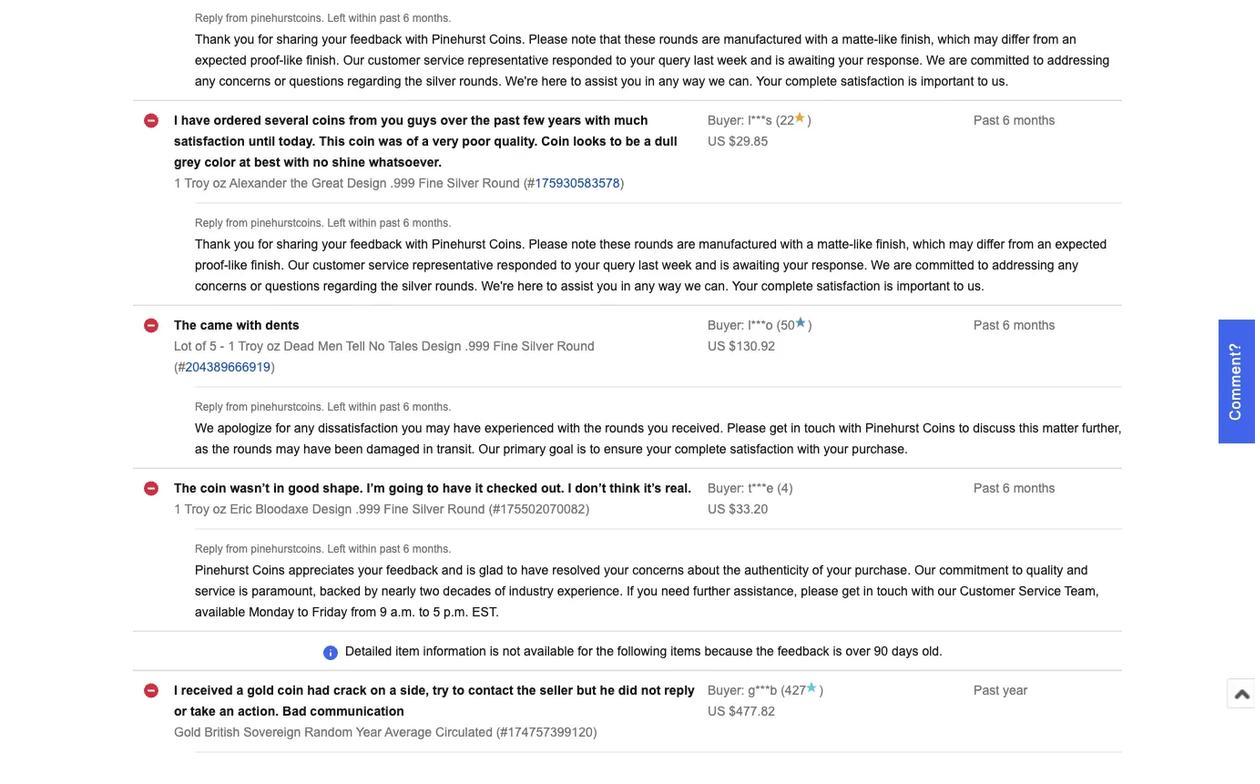 Task type: locate. For each thing, give the bounding box(es) containing it.
2 sharing from the top
[[277, 237, 318, 251]]

or up the came with dents element
[[250, 279, 262, 293]]

shine
[[332, 155, 365, 169]]

1 within from the top
[[349, 12, 377, 24]]

reply for thank you for sharing your feedback with pinehurst coins. please note that these rounds are manufactured with a matte-like finish, which may differ from an expected proof-like finish. our customer service representative responded to your query last week and is awaiting your response. we are committed to addressing any concerns or questions regarding the silver rounds. we're here to assist you in any way we can.  your complete satisfaction is important to us.
[[195, 12, 223, 24]]

in inside the coin wasn't in good shape. i'm going to have it checked out. i don't think it's real. 1 troy oz eric bloodaxe design .999 fine silver round (#175502070082)
[[273, 481, 285, 495]]

past for 427
[[974, 684, 1000, 698]]

past 6 months element for 50
[[974, 318, 1056, 332]]

regarding up was
[[347, 74, 401, 88]]

fine up experienced
[[493, 339, 518, 353]]

3 buyer: from the top
[[708, 481, 745, 495]]

(# down lot
[[174, 360, 185, 374]]

2 buyer: from the top
[[708, 318, 745, 332]]

we inside reply from pinehurstcoins . left within past 6 months. thank you for sharing your feedback with pinehurst coins. please note these rounds are manufactured with a matte-like finish, which may differ from an expected proof-like finish. our customer service representative responded to your query last week and is awaiting your response. we are committed to addressing any concerns or questions regarding the silver rounds. we're here to assist you in any way we can.  your complete satisfaction is important to us.
[[871, 258, 890, 272]]

left inside reply from pinehurstcoins . left within past 6 months. pinehurst coins appreciates your feedback and is glad to have resolved your concerns about the authenticity of your purchase. our commitment to quality and service is paramount, backed by nearly two decades of industry experience. if you need further assistance, please get in touch with our customer service team, available monday to friday from 9 a.m. to 5 p.m. est.
[[327, 543, 346, 556]]

( right g***b
[[781, 684, 785, 698]]

coin up shine
[[349, 134, 375, 148]]

0 vertical spatial proof-
[[250, 53, 284, 67]]

please for responded
[[529, 237, 568, 251]]

2 left from the top
[[327, 217, 346, 229]]

sharing inside reply from pinehurstcoins . left within past 6 months. thank you for sharing your feedback with pinehurst coins. please note that these rounds are manufactured with a matte-like finish, which may differ from an expected proof-like finish. our customer service representative responded to your query last week and is awaiting your response. we are committed to addressing any concerns or questions regarding the silver rounds. we're here to assist you in any way we can.  your complete satisfaction is important to us.
[[277, 32, 318, 46]]

over inside i have ordered several coins from you guys over the past few years with much satisfaction until today. this coin was of a very poor quality. coin looks to be a dull grey color at best with no shine whatsoever. 1 troy oz alexander the great design .999 fine silver round (# 175930583578 )
[[441, 113, 468, 127]]

awaiting up l***o
[[733, 258, 780, 272]]

have
[[181, 113, 210, 127], [454, 421, 481, 435], [303, 442, 331, 456], [443, 481, 472, 495], [521, 563, 549, 577]]

(# down quality.
[[524, 176, 535, 190]]

months. inside reply from pinehurstcoins . left within past 6 months. pinehurst coins appreciates your feedback and is glad to have resolved your concerns about the authenticity of your purchase. our commitment to quality and service is paramount, backed by nearly two decades of industry experience. if you need further assistance, please get in touch with our customer service team, available monday to friday from 9 a.m. to 5 p.m. est.
[[413, 543, 451, 556]]

3 . from the top
[[321, 401, 324, 413]]

0 vertical spatial awaiting
[[788, 53, 835, 67]]

months. for service
[[413, 12, 451, 24]]

customer up guys
[[368, 53, 420, 67]]

have up transit.
[[454, 421, 481, 435]]

0 horizontal spatial we
[[685, 279, 701, 293]]

4 reply from the top
[[195, 543, 223, 556]]

months. inside reply from pinehurstcoins . left within past 6 months. thank you for sharing your feedback with pinehurst coins. please note these rounds are manufactured with a matte-like finish, which may differ from an expected proof-like finish. our customer service representative responded to your query last week and is awaiting your response. we are committed to addressing any concerns or questions regarding the silver rounds. we're here to assist you in any way we can.  your complete satisfaction is important to us.
[[413, 217, 451, 229]]

or inside reply from pinehurstcoins . left within past 6 months. thank you for sharing your feedback with pinehurst coins. please note that these rounds are manufactured with a matte-like finish, which may differ from an expected proof-like finish. our customer service representative responded to your query last week and is awaiting your response. we are committed to addressing any concerns or questions regarding the silver rounds. we're here to assist you in any way we can.  your complete satisfaction is important to us.
[[274, 74, 286, 88]]

coins.
[[489, 32, 525, 46], [489, 237, 525, 251]]

shape.
[[323, 481, 363, 495]]

1 down grey
[[174, 176, 181, 190]]

reply for pinehurst coins appreciates your feedback and is glad to have resolved your concerns about the authenticity of your purchase. our commitment to quality and service is paramount, backed by nearly two decades of industry experience. if you need further assistance, please get in touch with our customer service team, available monday to friday from 9 a.m. to 5 p.m. est.
[[195, 543, 223, 556]]

1 vertical spatial not
[[641, 684, 661, 698]]

1 vertical spatial important
[[897, 279, 950, 293]]

0 vertical spatial 1
[[174, 176, 181, 190]]

please for representative
[[529, 32, 568, 46]]

silver up experienced
[[522, 339, 554, 353]]

about
[[688, 563, 720, 577]]

1 reply from the top
[[195, 12, 223, 24]]

204389666919
[[185, 360, 271, 374]]

. for may
[[321, 401, 324, 413]]

for inside reply from pinehurstcoins . left within past 6 months. thank you for sharing your feedback with pinehurst coins. please note that these rounds are manufactured with a matte-like finish, which may differ from an expected proof-like finish. our customer service representative responded to your query last week and is awaiting your response. we are committed to addressing any concerns or questions regarding the silver rounds. we're here to assist you in any way we can.  your complete satisfaction is important to us.
[[258, 32, 273, 46]]

1 past 6 months element from the top
[[974, 113, 1056, 127]]

bloodaxe
[[256, 502, 309, 516]]

1 vertical spatial service
[[369, 258, 409, 272]]

satisfaction inside reply from pinehurstcoins . left within past 6 months. thank you for sharing your feedback with pinehurst coins. please note that these rounds are manufactured with a matte-like finish, which may differ from an expected proof-like finish. our customer service representative responded to your query last week and is awaiting your response. we are committed to addressing any concerns or questions regarding the silver rounds. we're here to assist you in any way we can.  your complete satisfaction is important to us.
[[841, 74, 905, 88]]

0 vertical spatial silver
[[426, 74, 456, 88]]

2 note from the top
[[572, 237, 596, 251]]

old.
[[923, 644, 943, 659]]

available up seller
[[524, 644, 574, 659]]

thank down alexander
[[195, 237, 230, 251]]

feedback inside reply from pinehurstcoins . left within past 6 months. pinehurst coins appreciates your feedback and is glad to have resolved your concerns about the authenticity of your purchase. our commitment to quality and service is paramount, backed by nearly two decades of industry experience. if you need further assistance, please get in touch with our customer service team, available monday to friday from 9 a.m. to 5 p.m. est.
[[386, 563, 438, 577]]

concerns
[[219, 74, 271, 88], [195, 279, 247, 293], [633, 563, 684, 577]]

feedback replied by seller pinehurstcoins. element for proof-
[[195, 217, 321, 229]]

i right out. at the left bottom
[[568, 481, 572, 495]]

our up "coins"
[[343, 53, 364, 67]]

can. inside reply from pinehurstcoins . left within past 6 months. thank you for sharing your feedback with pinehurst coins. please note these rounds are manufactured with a matte-like finish, which may differ from an expected proof-like finish. our customer service representative responded to your query last week and is awaiting your response. we are committed to addressing any concerns or questions regarding the silver rounds. we're here to assist you in any way we can.  your complete satisfaction is important to us.
[[705, 279, 729, 293]]

these down the 175930583578
[[600, 237, 631, 251]]

complete inside reply from pinehurstcoins . left within past 6 months. thank you for sharing your feedback with pinehurst coins. please note these rounds are manufactured with a matte-like finish, which may differ from an expected proof-like finish. our customer service representative responded to your query last week and is awaiting your response. we are committed to addressing any concerns or questions regarding the silver rounds. we're here to assist you in any way we can.  your complete satisfaction is important to us.
[[762, 279, 813, 293]]

0 vertical spatial responded
[[552, 53, 613, 67]]

feedback left by buyer. element
[[708, 113, 773, 127], [708, 318, 773, 332], [708, 481, 774, 495], [708, 684, 778, 698]]

2 vertical spatial months
[[1014, 481, 1056, 495]]

and inside reply from pinehurstcoins . left within past 6 months. thank you for sharing your feedback with pinehurst coins. please note that these rounds are manufactured with a matte-like finish, which may differ from an expected proof-like finish. our customer service representative responded to your query last week and is awaiting your response. we are committed to addressing any concerns or questions regarding the silver rounds. we're here to assist you in any way we can.  your complete satisfaction is important to us.
[[751, 53, 772, 67]]

complete up 50
[[762, 279, 813, 293]]

buyer: up the us $130.92
[[708, 318, 745, 332]]

2 feedback left by buyer. element from the top
[[708, 318, 773, 332]]

2 past from the top
[[974, 318, 1000, 332]]

$29.85
[[729, 134, 768, 148]]

0 vertical spatial we
[[927, 53, 946, 67]]

(
[[776, 113, 780, 127], [777, 318, 781, 332], [778, 481, 782, 495], [781, 684, 785, 698]]

0 horizontal spatial last
[[639, 258, 659, 272]]

dead
[[284, 339, 314, 353]]

design right tales
[[422, 339, 461, 353]]

sharing for finish.
[[277, 32, 318, 46]]

important inside reply from pinehurstcoins . left within past 6 months. thank you for sharing your feedback with pinehurst coins. please note these rounds are manufactured with a matte-like finish, which may differ from an expected proof-like finish. our customer service representative responded to your query last week and is awaiting your response. we are committed to addressing any concerns or questions regarding the silver rounds. we're here to assist you in any way we can.  your complete satisfaction is important to us.
[[897, 279, 950, 293]]

2 horizontal spatial fine
[[493, 339, 518, 353]]

1 vertical spatial silver
[[522, 339, 554, 353]]

your up buyer: l***o
[[732, 279, 758, 293]]

complete
[[786, 74, 838, 88], [762, 279, 813, 293], [675, 442, 727, 456]]

of
[[406, 134, 418, 148], [195, 339, 206, 353], [813, 563, 823, 577], [495, 584, 506, 598]]

further
[[694, 584, 730, 598]]

2 left within past 6 months. element from the top
[[327, 217, 451, 229]]

1 buyer: from the top
[[708, 113, 745, 127]]

1 left within past 6 months. element from the top
[[327, 12, 451, 24]]

commitment
[[940, 563, 1009, 577]]

3 past 6 months from the top
[[974, 481, 1056, 495]]

finish, inside reply from pinehurstcoins . left within past 6 months. thank you for sharing your feedback with pinehurst coins. please note these rounds are manufactured with a matte-like finish, which may differ from an expected proof-like finish. our customer service representative responded to your query last week and is awaiting your response. we are committed to addressing any concerns or questions regarding the silver rounds. we're here to assist you in any way we can.  your complete satisfaction is important to us.
[[876, 237, 910, 251]]

2 coins. from the top
[[489, 237, 525, 251]]

reply inside reply from pinehurstcoins . left within past 6 months. thank you for sharing your feedback with pinehurst coins. please note that these rounds are manufactured with a matte-like finish, which may differ from an expected proof-like finish. our customer service representative responded to your query last week and is awaiting your response. we are committed to addressing any concerns or questions regarding the silver rounds. we're here to assist you in any way we can.  your complete satisfaction is important to us.
[[195, 12, 223, 24]]

1 pinehurstcoins from the top
[[251, 12, 321, 24]]

our inside reply from pinehurstcoins . left within past 6 months. thank you for sharing your feedback with pinehurst coins. please note these rounds are manufactured with a matte-like finish, which may differ from an expected proof-like finish. our customer service representative responded to your query last week and is awaiting your response. we are committed to addressing any concerns or questions regarding the silver rounds. we're here to assist you in any way we can.  your complete satisfaction is important to us.
[[288, 258, 309, 272]]

contact
[[468, 684, 514, 698]]

it's
[[644, 481, 662, 495]]

coins. for responded
[[489, 237, 525, 251]]

2 vertical spatial concerns
[[633, 563, 684, 577]]

is inside reply from pinehurstcoins . left within past 6 months. we apologize for any dissatisfaction you may have experienced with the rounds you received. please get in touch with pinehurst coins to discuss this matter further, as the rounds may have been damaged in transit. our primary goal is to ensure your complete satisfaction with your purchase.
[[577, 442, 586, 456]]

oz down dents
[[267, 339, 280, 353]]

1 months. from the top
[[413, 12, 451, 24]]

1 vertical spatial get
[[842, 584, 860, 598]]

4 buyer: from the top
[[708, 684, 745, 698]]

thank for thank you for sharing your feedback with pinehurst coins. please note that these rounds are manufactured with a matte-like finish, which may differ from an expected proof-like finish. our customer service representative responded to your query last week and is awaiting your response. we are committed to addressing any concerns or questions regarding the silver rounds. we're here to assist you in any way we can.  your complete satisfaction is important to us.
[[195, 32, 230, 46]]

lot of 5 - 1 troy oz dead men tell no tales design .999 fine silver round (#
[[174, 339, 595, 374]]

feedback left by buyer. element for us $130.92
[[708, 318, 773, 332]]

1 horizontal spatial an
[[1038, 237, 1052, 251]]

3 feedback replied by seller pinehurstcoins. element from the top
[[195, 401, 321, 413]]

today.
[[279, 134, 316, 148]]

buyer: l***s
[[708, 113, 773, 127]]

1 vertical spatial fine
[[493, 339, 518, 353]]

1 vertical spatial query
[[603, 258, 635, 272]]

committed
[[971, 53, 1030, 67], [916, 258, 975, 272]]

204389666919 link
[[185, 360, 271, 374]]

within for two
[[349, 543, 377, 556]]

of right was
[[406, 134, 418, 148]]

1 horizontal spatial customer
[[368, 53, 420, 67]]

5 left -
[[209, 339, 217, 353]]

detailed
[[345, 644, 392, 659]]

( right l***s
[[776, 113, 780, 127]]

coin inside the coin wasn't in good shape. i'm going to have it checked out. i don't think it's real. 1 troy oz eric bloodaxe design .999 fine silver round (#175502070082)
[[200, 481, 226, 495]]

the
[[174, 318, 197, 332], [174, 481, 197, 495]]

days
[[892, 644, 919, 659]]

2 past 6 months from the top
[[974, 318, 1056, 332]]

2 . from the top
[[321, 217, 324, 229]]

committed inside reply from pinehurstcoins . left within past 6 months. thank you for sharing your feedback with pinehurst coins. please note these rounds are manufactured with a matte-like finish, which may differ from an expected proof-like finish. our customer service representative responded to your query last week and is awaiting your response. we are committed to addressing any concerns or questions regarding the silver rounds. we're here to assist you in any way we can.  your complete satisfaction is important to us.
[[916, 258, 975, 272]]

concerns inside reply from pinehurstcoins . left within past 6 months. pinehurst coins appreciates your feedback and is glad to have resolved your concerns about the authenticity of your purchase. our commitment to quality and service is paramount, backed by nearly two decades of industry experience. if you need further assistance, please get in touch with our customer service team, available monday to friday from 9 a.m. to 5 p.m. est.
[[633, 563, 684, 577]]

not
[[503, 644, 520, 659], [641, 684, 661, 698]]

1 left from the top
[[327, 12, 346, 24]]

past for damaged
[[380, 401, 400, 413]]

0 horizontal spatial .999
[[356, 502, 380, 516]]

the up "poor"
[[471, 113, 490, 127]]

us for buyer: g***b
[[708, 705, 726, 719]]

1 vertical spatial rounds.
[[435, 279, 478, 293]]

guys
[[407, 113, 437, 127]]

2 thank from the top
[[195, 237, 230, 251]]

2 months from the top
[[1014, 318, 1056, 332]]

6 inside reply from pinehurstcoins . left within past 6 months. pinehurst coins appreciates your feedback and is glad to have resolved your concerns about the authenticity of your purchase. our commitment to quality and service is paramount, backed by nearly two decades of industry experience. if you need further assistance, please get in touch with our customer service team, available monday to friday from 9 a.m. to 5 p.m. est.
[[403, 543, 410, 556]]

0 vertical spatial over
[[441, 113, 468, 127]]

design inside lot of 5 - 1 troy oz dead men tell no tales design .999 fine silver round (#
[[422, 339, 461, 353]]

customer inside reply from pinehurstcoins . left within past 6 months. thank you for sharing your feedback with pinehurst coins. please note these rounds are manufactured with a matte-like finish, which may differ from an expected proof-like finish. our customer service representative responded to your query last week and is awaiting your response. we are committed to addressing any concerns or questions regarding the silver rounds. we're here to assist you in any way we can.  your complete satisfaction is important to us.
[[313, 258, 365, 272]]

pinehurstcoins inside reply from pinehurstcoins . left within past 6 months. thank you for sharing your feedback with pinehurst coins. please note these rounds are manufactured with a matte-like finish, which may differ from an expected proof-like finish. our customer service representative responded to your query last week and is awaiting your response. we are committed to addressing any concerns or questions regarding the silver rounds. we're here to assist you in any way we can.  your complete satisfaction is important to us.
[[251, 217, 321, 229]]

feedback replied by seller pinehurstcoins. element
[[195, 12, 321, 24], [195, 217, 321, 229], [195, 401, 321, 413], [195, 543, 321, 556]]

4 within from the top
[[349, 543, 377, 556]]

coin up bad
[[278, 684, 304, 698]]

available inside reply from pinehurstcoins . left within past 6 months. pinehurst coins appreciates your feedback and is glad to have resolved your concerns about the authenticity of your purchase. our commitment to quality and service is paramount, backed by nearly two decades of industry experience. if you need further assistance, please get in touch with our customer service team, available monday to friday from 9 a.m. to 5 p.m. est.
[[195, 605, 245, 619]]

1 feedback left by buyer. element from the top
[[708, 113, 773, 127]]

past year element
[[974, 684, 1028, 698]]

available left the monday in the bottom left of the page
[[195, 605, 245, 619]]

0 horizontal spatial we
[[195, 421, 214, 435]]

can. up buyer: l***o
[[705, 279, 729, 293]]

concerns inside reply from pinehurstcoins . left within past 6 months. thank you for sharing your feedback with pinehurst coins. please note that these rounds are manufactured with a matte-like finish, which may differ from an expected proof-like finish. our customer service representative responded to your query last week and is awaiting your response. we are committed to addressing any concerns or questions regarding the silver rounds. we're here to assist you in any way we can.  your complete satisfaction is important to us.
[[219, 74, 271, 88]]

1 vertical spatial finish,
[[876, 237, 910, 251]]

buyer: for buyer: g***b
[[708, 684, 745, 698]]

sharing inside reply from pinehurstcoins . left within past 6 months. thank you for sharing your feedback with pinehurst coins. please note these rounds are manufactured with a matte-like finish, which may differ from an expected proof-like finish. our customer service representative responded to your query last week and is awaiting your response. we are committed to addressing any concerns or questions regarding the silver rounds. we're here to assist you in any way we can.  your complete satisfaction is important to us.
[[277, 237, 318, 251]]

fine inside lot of 5 - 1 troy oz dead men tell no tales design .999 fine silver round (#
[[493, 339, 518, 353]]

)
[[807, 113, 812, 127], [620, 176, 624, 190], [808, 318, 812, 332], [271, 360, 275, 374], [789, 481, 793, 495], [819, 684, 824, 698]]

the left following
[[596, 644, 614, 659]]

have left the it at left bottom
[[443, 481, 472, 495]]

0 horizontal spatial 5
[[209, 339, 217, 353]]

1 vertical spatial your
[[732, 279, 758, 293]]

query
[[659, 53, 691, 67], [603, 258, 635, 272]]

tales
[[388, 339, 418, 353]]

1 vertical spatial differ
[[977, 237, 1005, 251]]

past for 22
[[974, 113, 1000, 127]]

service
[[424, 53, 464, 67], [369, 258, 409, 272], [195, 584, 235, 598]]

( inside 'buyer: t***e ( 4 ) us $33.20'
[[778, 481, 782, 495]]

2 horizontal spatial silver
[[522, 339, 554, 353]]

1 horizontal spatial touch
[[877, 584, 908, 598]]

0 vertical spatial round
[[482, 176, 520, 190]]

1 vertical spatial we're
[[481, 279, 514, 293]]

coins
[[923, 421, 956, 435], [252, 563, 285, 577]]

the for the coin wasn't in good shape. i'm going to have it checked out. i don't think it's real. 1 troy oz eric bloodaxe design .999 fine silver round (#175502070082)
[[174, 481, 197, 495]]

design down shine
[[347, 176, 387, 190]]

4 . from the top
[[321, 543, 324, 556]]

left for nearly
[[327, 543, 346, 556]]

thank inside reply from pinehurstcoins . left within past 6 months. thank you for sharing your feedback with pinehurst coins. please note these rounds are manufactured with a matte-like finish, which may differ from an expected proof-like finish. our customer service representative responded to your query last week and is awaiting your response. we are committed to addressing any concerns or questions regarding the silver rounds. we're here to assist you in any way we can.  your complete satisfaction is important to us.
[[195, 237, 230, 251]]

0 vertical spatial 5
[[209, 339, 217, 353]]

1 horizontal spatial get
[[842, 584, 860, 598]]

( right t***e
[[778, 481, 782, 495]]

service
[[1019, 584, 1062, 598]]

0 vertical spatial coin
[[349, 134, 375, 148]]

3 pinehurstcoins from the top
[[251, 401, 321, 413]]

left inside reply from pinehurstcoins . left within past 6 months. we apologize for any dissatisfaction you may have experienced with the rounds you received. please get in touch with pinehurst coins to discuss this matter further, as the rounds may have been damaged in transit. our primary goal is to ensure your complete satisfaction with your purchase.
[[327, 401, 346, 413]]

we inside reply from pinehurstcoins . left within past 6 months. thank you for sharing your feedback with pinehurst coins. please note that these rounds are manufactured with a matte-like finish, which may differ from an expected proof-like finish. our customer service representative responded to your query last week and is awaiting your response. we are committed to addressing any concerns or questions regarding the silver rounds. we're here to assist you in any way we can.  your complete satisfaction is important to us.
[[709, 74, 725, 88]]

the up lot
[[174, 318, 197, 332]]

3 left within past 6 months. element from the top
[[327, 401, 451, 413]]

0 horizontal spatial week
[[662, 258, 692, 272]]

for for rounds
[[276, 421, 290, 435]]

5 inside reply from pinehurstcoins . left within past 6 months. pinehurst coins appreciates your feedback and is glad to have resolved your concerns about the authenticity of your purchase. our commitment to quality and service is paramount, backed by nearly two decades of industry experience. if you need further assistance, please get in touch with our customer service team, available monday to friday from 9 a.m. to 5 p.m. est.
[[433, 605, 440, 619]]

us for buyer: l***o
[[708, 339, 726, 353]]

1 sharing from the top
[[277, 32, 318, 46]]

left inside reply from pinehurstcoins . left within past 6 months. thank you for sharing your feedback with pinehurst coins. please note that these rounds are manufactured with a matte-like finish, which may differ from an expected proof-like finish. our customer service representative responded to your query last week and is awaiting your response. we are committed to addressing any concerns or questions regarding the silver rounds. we're here to assist you in any way we can.  your complete satisfaction is important to us.
[[327, 12, 346, 24]]

industry
[[509, 584, 554, 598]]

you inside reply from pinehurstcoins . left within past 6 months. pinehurst coins appreciates your feedback and is glad to have resolved your concerns about the authenticity of your purchase. our commitment to quality and service is paramount, backed by nearly two decades of industry experience. if you need further assistance, please get in touch with our customer service team, available monday to friday from 9 a.m. to 5 p.m. est.
[[637, 584, 658, 598]]

4 feedback replied by seller pinehurstcoins. element from the top
[[195, 543, 321, 556]]

( for 50
[[777, 318, 781, 332]]

please down the 175930583578
[[529, 237, 568, 251]]

awaiting inside reply from pinehurstcoins . left within past 6 months. thank you for sharing your feedback with pinehurst coins. please note these rounds are manufactured with a matte-like finish, which may differ from an expected proof-like finish. our customer service representative responded to your query last week and is awaiting your response. we are committed to addressing any concerns or questions regarding the silver rounds. we're here to assist you in any way we can.  your complete satisfaction is important to us.
[[733, 258, 780, 272]]

responded
[[552, 53, 613, 67], [497, 258, 557, 272]]

1 horizontal spatial us.
[[992, 74, 1009, 88]]

last inside reply from pinehurstcoins . left within past 6 months. thank you for sharing your feedback with pinehurst coins. please note these rounds are manufactured with a matte-like finish, which may differ from an expected proof-like finish. our customer service representative responded to your query last week and is awaiting your response. we are committed to addressing any concerns or questions regarding the silver rounds. we're here to assist you in any way we can.  your complete satisfaction is important to us.
[[639, 258, 659, 272]]

2 pinehurstcoins from the top
[[251, 217, 321, 229]]

sharing for our
[[277, 237, 318, 251]]

3 us from the top
[[708, 502, 726, 516]]

1 vertical spatial thank
[[195, 237, 230, 251]]

past year
[[974, 684, 1028, 698]]

0 vertical spatial assist
[[585, 74, 618, 88]]

fine down going
[[384, 502, 409, 516]]

get right please
[[842, 584, 860, 598]]

2 vertical spatial please
[[727, 421, 766, 435]]

0 horizontal spatial fine
[[384, 502, 409, 516]]

0 vertical spatial please
[[529, 32, 568, 46]]

think
[[610, 481, 640, 495]]

.
[[321, 12, 324, 24], [321, 217, 324, 229], [321, 401, 324, 413], [321, 543, 324, 556]]

2 vertical spatial past 6 months element
[[974, 481, 1056, 495]]

( 427
[[778, 684, 807, 698]]

0 vertical spatial available
[[195, 605, 245, 619]]

silver
[[426, 74, 456, 88], [402, 279, 432, 293]]

1 note from the top
[[572, 32, 596, 46]]

finish, inside reply from pinehurstcoins . left within past 6 months. thank you for sharing your feedback with pinehurst coins. please note that these rounds are manufactured with a matte-like finish, which may differ from an expected proof-like finish. our customer service representative responded to your query last week and is awaiting your response. we are committed to addressing any concerns or questions regarding the silver rounds. we're here to assist you in any way we can.  your complete satisfaction is important to us.
[[901, 32, 935, 46]]

2 feedback replied by seller pinehurstcoins. element from the top
[[195, 217, 321, 229]]

committed inside reply from pinehurstcoins . left within past 6 months. thank you for sharing your feedback with pinehurst coins. please note that these rounds are manufactured with a matte-like finish, which may differ from an expected proof-like finish. our customer service representative responded to your query last week and is awaiting your response. we are committed to addressing any concerns or questions regarding the silver rounds. we're here to assist you in any way we can.  your complete satisfaction is important to us.
[[971, 53, 1030, 67]]

we inside reply from pinehurstcoins . left within past 6 months. thank you for sharing your feedback with pinehurst coins. please note that these rounds are manufactured with a matte-like finish, which may differ from an expected proof-like finish. our customer service representative responded to your query last week and is awaiting your response. we are committed to addressing any concerns or questions regarding the silver rounds. we're here to assist you in any way we can.  your complete satisfaction is important to us.
[[927, 53, 946, 67]]

complete down the received.
[[675, 442, 727, 456]]

past 6 months element for 22
[[974, 113, 1056, 127]]

left within past 6 months. element
[[327, 12, 451, 24], [327, 217, 451, 229], [327, 401, 451, 413], [327, 543, 451, 556]]

detailed item information is not available for the following items because the feedback is over 90 days old.
[[345, 644, 943, 659]]

note left that
[[572, 32, 596, 46]]

5 left p.m.
[[433, 605, 440, 619]]

feedback left by buyer. element containing buyer: g***b
[[708, 684, 778, 698]]

feedback left by buyer. element up us $477.82 at bottom
[[708, 684, 778, 698]]

oz
[[213, 176, 227, 190], [267, 339, 280, 353], [213, 502, 227, 516]]

and inside reply from pinehurstcoins . left within past 6 months. thank you for sharing your feedback with pinehurst coins. please note these rounds are manufactured with a matte-like finish, which may differ from an expected proof-like finish. our customer service representative responded to your query last week and is awaiting your response. we are committed to addressing any concerns or questions regarding the silver rounds. we're here to assist you in any way we can.  your complete satisfaction is important to us.
[[696, 258, 717, 272]]

pinehurstcoins inside reply from pinehurstcoins . left within past 6 months. we apologize for any dissatisfaction you may have experienced with the rounds you received. please get in touch with pinehurst coins to discuss this matter further, as the rounds may have been damaged in transit. our primary goal is to ensure your complete satisfaction with your purchase.
[[251, 401, 321, 413]]

buyer: up us $29.85
[[708, 113, 745, 127]]

proof- up several
[[250, 53, 284, 67]]

whatsoever.
[[369, 155, 442, 169]]

2 vertical spatial troy
[[184, 502, 209, 516]]

1 thank from the top
[[195, 32, 230, 46]]

of down glad
[[495, 584, 506, 598]]

way inside reply from pinehurstcoins . left within past 6 months. thank you for sharing your feedback with pinehurst coins. please note that these rounds are manufactured with a matte-like finish, which may differ from an expected proof-like finish. our customer service representative responded to your query last week and is awaiting your response. we are committed to addressing any concerns or questions regarding the silver rounds. we're here to assist you in any way we can.  your complete satisfaction is important to us.
[[683, 74, 706, 88]]

an inside reply from pinehurstcoins . left within past 6 months. thank you for sharing your feedback with pinehurst coins. please note these rounds are manufactured with a matte-like finish, which may differ from an expected proof-like finish. our customer service representative responded to your query last week and is awaiting your response. we are committed to addressing any concerns or questions regarding the silver rounds. we're here to assist you in any way we can.  your complete satisfaction is important to us.
[[1038, 237, 1052, 251]]

us for buyer: l***s
[[708, 134, 726, 148]]

left inside reply from pinehurstcoins . left within past 6 months. thank you for sharing your feedback with pinehurst coins. please note these rounds are manufactured with a matte-like finish, which may differ from an expected proof-like finish. our customer service representative responded to your query last week and is awaiting your response. we are committed to addressing any concerns or questions regarding the silver rounds. we're here to assist you in any way we can.  your complete satisfaction is important to us.
[[327, 217, 346, 229]]

please right the received.
[[727, 421, 766, 435]]

months.
[[413, 12, 451, 24], [413, 217, 451, 229], [413, 401, 451, 413], [413, 543, 451, 556]]

3 reply from the top
[[195, 401, 223, 413]]

responded inside reply from pinehurstcoins . left within past 6 months. thank you for sharing your feedback with pinehurst coins. please note these rounds are manufactured with a matte-like finish, which may differ from an expected proof-like finish. our customer service representative responded to your query last week and is awaiting your response. we are committed to addressing any concerns or questions regarding the silver rounds. we're here to assist you in any way we can.  your complete satisfaction is important to us.
[[497, 258, 557, 272]]

1 months from the top
[[1014, 113, 1056, 127]]

we inside reply from pinehurstcoins . left within past 6 months. we apologize for any dissatisfaction you may have experienced with the rounds you received. please get in touch with pinehurst coins to discuss this matter further, as the rounds may have been damaged in transit. our primary goal is to ensure your complete satisfaction with your purchase.
[[195, 421, 214, 435]]

these
[[625, 32, 656, 46], [600, 237, 631, 251]]

175930583578
[[535, 176, 620, 190]]

following
[[618, 644, 667, 659]]

0 vertical spatial customer
[[368, 53, 420, 67]]

customer
[[368, 53, 420, 67], [313, 258, 365, 272]]

apologize
[[217, 421, 272, 435]]

pinehurstcoins for proof-
[[251, 12, 321, 24]]

satisfaction
[[841, 74, 905, 88], [174, 134, 245, 148], [817, 279, 881, 293], [730, 442, 794, 456]]

backed
[[320, 584, 361, 598]]

last inside reply from pinehurstcoins . left within past 6 months. thank you for sharing your feedback with pinehurst coins. please note that these rounds are manufactured with a matte-like finish, which may differ from an expected proof-like finish. our customer service representative responded to your query last week and is awaiting your response. we are committed to addressing any concerns or questions regarding the silver rounds. we're here to assist you in any way we can.  your complete satisfaction is important to us.
[[694, 53, 714, 67]]

3 feedback left by buyer. element from the top
[[708, 481, 774, 495]]

reply for we apologize for any dissatisfaction you may have experienced with the rounds you received. please get in touch with pinehurst coins to discuss this matter further, as the rounds may have been damaged in transit. our primary goal is to ensure your complete satisfaction with your purchase.
[[195, 401, 223, 413]]

thank up ordered
[[195, 32, 230, 46]]

because
[[705, 644, 753, 659]]

from
[[226, 12, 248, 24], [1034, 32, 1059, 46], [349, 113, 378, 127], [226, 217, 248, 229], [1009, 237, 1034, 251], [226, 401, 248, 413], [226, 543, 248, 556], [351, 605, 377, 619]]

(# inside i have ordered several coins from you guys over the past few years with much satisfaction until today. this coin was of a very poor quality. coin looks to be a dull grey color at best with no shine whatsoever. 1 troy oz alexander the great design .999 fine silver round (# 175930583578 )
[[524, 176, 535, 190]]

.999 down whatsoever. on the left of the page
[[390, 176, 415, 190]]

1 past from the top
[[974, 113, 1000, 127]]

and up l***s
[[751, 53, 772, 67]]

1 horizontal spatial we
[[709, 74, 725, 88]]

1 vertical spatial note
[[572, 237, 596, 251]]

1 vertical spatial coins.
[[489, 237, 525, 251]]

1 vertical spatial proof-
[[195, 258, 228, 272]]

1 vertical spatial we
[[871, 258, 890, 272]]

i for but
[[174, 684, 178, 698]]

4 left within past 6 months. element from the top
[[327, 543, 451, 556]]

0 vertical spatial representative
[[468, 53, 549, 67]]

past
[[380, 12, 400, 24], [494, 113, 520, 127], [380, 217, 400, 229], [380, 401, 400, 413], [380, 543, 400, 556]]

1 vertical spatial complete
[[762, 279, 813, 293]]

sharing up several
[[277, 32, 318, 46]]

1 vertical spatial responded
[[497, 258, 557, 272]]

1 horizontal spatial .999
[[390, 176, 415, 190]]

satisfaction inside i have ordered several coins from you guys over the past few years with much satisfaction until today. this coin was of a very poor quality. coin looks to be a dull grey color at best with no shine whatsoever. 1 troy oz alexander the great design .999 fine silver round (# 175930583578 )
[[174, 134, 245, 148]]

2 past 6 months element from the top
[[974, 318, 1056, 332]]

touch inside reply from pinehurstcoins . left within past 6 months. we apologize for any dissatisfaction you may have experienced with the rounds you received. please get in touch with pinehurst coins to discuss this matter further, as the rounds may have been damaged in transit. our primary goal is to ensure your complete satisfaction with your purchase.
[[805, 421, 836, 435]]

1 feedback replied by seller pinehurstcoins. element from the top
[[195, 12, 321, 24]]

1 the from the top
[[174, 318, 197, 332]]

silver up tales
[[402, 279, 432, 293]]

2 vertical spatial 1
[[174, 502, 181, 516]]

.999 down i'm
[[356, 502, 380, 516]]

1 vertical spatial the
[[174, 481, 197, 495]]

us down buyer: g***b
[[708, 705, 726, 719]]

0 vertical spatial silver
[[447, 176, 479, 190]]

1 vertical spatial oz
[[267, 339, 280, 353]]

ensure
[[604, 442, 643, 456]]

. inside reply from pinehurstcoins . left within past 6 months. we apologize for any dissatisfaction you may have experienced with the rounds you received. please get in touch with pinehurst coins to discuss this matter further, as the rounds may have been damaged in transit. our primary goal is to ensure your complete satisfaction with your purchase.
[[321, 401, 324, 413]]

silver down the coin wasn't in good shape. i'm going to have it checked out. i don't think it's real. element
[[412, 502, 444, 516]]

our right transit.
[[479, 442, 500, 456]]

i have ordered several coins from you guys over the past few years with much satisfaction until today. this coin was of a very poor quality. coin looks to be a dull grey color at best with no shine whatsoever. 1 troy oz alexander the great design .999 fine silver round (# 175930583578 )
[[174, 113, 678, 190]]

2 us from the top
[[708, 339, 726, 353]]

.999 right tales
[[465, 339, 490, 353]]

0 horizontal spatial touch
[[805, 421, 836, 435]]

decades
[[443, 584, 491, 598]]

2 vertical spatial service
[[195, 584, 235, 598]]

responded inside reply from pinehurstcoins . left within past 6 months. thank you for sharing your feedback with pinehurst coins. please note that these rounds are manufactured with a matte-like finish, which may differ from an expected proof-like finish. our customer service representative responded to your query last week and is awaiting your response. we are committed to addressing any concerns or questions regarding the silver rounds. we're here to assist you in any way we can.  your complete satisfaction is important to us.
[[552, 53, 613, 67]]

us $477.82
[[708, 705, 775, 719]]

buyer: inside 'buyer: t***e ( 4 ) us $33.20'
[[708, 481, 745, 495]]

or up several
[[274, 74, 286, 88]]

1 vertical spatial coin
[[200, 481, 226, 495]]

2 vertical spatial we
[[195, 421, 214, 435]]

1 us from the top
[[708, 134, 726, 148]]

silver down "poor"
[[447, 176, 479, 190]]

2 vertical spatial .999
[[356, 502, 380, 516]]

us inside 'buyer: t***e ( 4 ) us $33.20'
[[708, 502, 726, 516]]

troy down the came with dents element
[[238, 339, 263, 353]]

left within past 6 months. element for been
[[327, 401, 451, 413]]

concerns up came
[[195, 279, 247, 293]]

1 vertical spatial committed
[[916, 258, 975, 272]]

left within past 6 months. element for service
[[327, 217, 451, 229]]

3 left from the top
[[327, 401, 346, 413]]

purchase. inside reply from pinehurstcoins . left within past 6 months. pinehurst coins appreciates your feedback and is glad to have resolved your concerns about the authenticity of your purchase. our commitment to quality and service is paramount, backed by nearly two decades of industry experience. if you need further assistance, please get in touch with our customer service team, available monday to friday from 9 a.m. to 5 p.m. est.
[[855, 563, 911, 577]]

0 vertical spatial past 6 months element
[[974, 113, 1056, 127]]

oz down color
[[213, 176, 227, 190]]

coins left discuss
[[923, 421, 956, 435]]

3 within from the top
[[349, 401, 377, 413]]

4 us from the top
[[708, 705, 726, 719]]

year
[[1003, 684, 1028, 698]]

0 horizontal spatial not
[[503, 644, 520, 659]]

1 vertical spatial which
[[913, 237, 946, 251]]

0 horizontal spatial finish.
[[251, 258, 284, 272]]

0 horizontal spatial over
[[441, 113, 468, 127]]

please inside reply from pinehurstcoins . left within past 6 months. thank you for sharing your feedback with pinehurst coins. please note these rounds are manufactured with a matte-like finish, which may differ from an expected proof-like finish. our customer service representative responded to your query last week and is awaiting your response. we are committed to addressing any concerns or questions regarding the silver rounds. we're here to assist you in any way we can.  your complete satisfaction is important to us.
[[529, 237, 568, 251]]

1 vertical spatial expected
[[1056, 237, 1107, 251]]

1 coins. from the top
[[489, 32, 525, 46]]

comment?
[[1228, 343, 1244, 421]]

0 vertical spatial get
[[770, 421, 788, 435]]

regarding inside reply from pinehurstcoins . left within past 6 months. thank you for sharing your feedback with pinehurst coins. please note these rounds are manufactured with a matte-like finish, which may differ from an expected proof-like finish. our customer service representative responded to your query last week and is awaiting your response. we are committed to addressing any concerns or questions regarding the silver rounds. we're here to assist you in any way we can.  your complete satisfaction is important to us.
[[323, 279, 377, 293]]

here inside reply from pinehurstcoins . left within past 6 months. thank you for sharing your feedback with pinehurst coins. please note that these rounds are manufactured with a matte-like finish, which may differ from an expected proof-like finish. our customer service representative responded to your query last week and is awaiting your response. we are committed to addressing any concerns or questions regarding the silver rounds. we're here to assist you in any way we can.  your complete satisfaction is important to us.
[[542, 74, 567, 88]]

note for that
[[572, 32, 596, 46]]

. for nearly
[[321, 543, 324, 556]]

can. up buyer: l***s
[[729, 74, 753, 88]]

have left ordered
[[181, 113, 210, 127]]

within inside reply from pinehurstcoins . left within past 6 months. thank you for sharing your feedback with pinehurst coins. please note these rounds are manufactured with a matte-like finish, which may differ from an expected proof-like finish. our customer service representative responded to your query last week and is awaiting your response. we are committed to addressing any concerns or questions regarding the silver rounds. we're here to assist you in any way we can.  your complete satisfaction is important to us.
[[349, 217, 377, 229]]

by
[[364, 584, 378, 598]]

1 horizontal spatial finish.
[[306, 53, 340, 67]]

1 vertical spatial we
[[685, 279, 701, 293]]

2 months. from the top
[[413, 217, 451, 229]]

i left received
[[174, 684, 178, 698]]

expected inside reply from pinehurstcoins . left within past 6 months. thank you for sharing your feedback with pinehurst coins. please note these rounds are manufactured with a matte-like finish, which may differ from an expected proof-like finish. our customer service representative responded to your query last week and is awaiting your response. we are committed to addressing any concerns or questions regarding the silver rounds. we're here to assist you in any way we can.  your complete satisfaction is important to us.
[[1056, 237, 1107, 251]]

0 vertical spatial these
[[625, 32, 656, 46]]

0 vertical spatial finish,
[[901, 32, 935, 46]]

sharing down great
[[277, 237, 318, 251]]

us. inside reply from pinehurstcoins . left within past 6 months. thank you for sharing your feedback with pinehurst coins. please note that these rounds are manufactured with a matte-like finish, which may differ from an expected proof-like finish. our customer service representative responded to your query last week and is awaiting your response. we are committed to addressing any concerns or questions regarding the silver rounds. we're here to assist you in any way we can.  your complete satisfaction is important to us.
[[992, 74, 1009, 88]]

finish,
[[901, 32, 935, 46], [876, 237, 910, 251]]

0 horizontal spatial or
[[174, 705, 187, 719]]

for inside reply from pinehurstcoins . left within past 6 months. thank you for sharing your feedback with pinehurst coins. please note these rounds are manufactured with a matte-like finish, which may differ from an expected proof-like finish. our customer service representative responded to your query last week and is awaiting your response. we are committed to addressing any concerns or questions regarding the silver rounds. we're here to assist you in any way we can.  your complete satisfaction is important to us.
[[258, 237, 273, 251]]

expected inside reply from pinehurstcoins . left within past 6 months. thank you for sharing your feedback with pinehurst coins. please note that these rounds are manufactured with a matte-like finish, which may differ from an expected proof-like finish. our customer service representative responded to your query last week and is awaiting your response. we are committed to addressing any concerns or questions regarding the silver rounds. we're here to assist you in any way we can.  your complete satisfaction is important to us.
[[195, 53, 247, 67]]

rounds.
[[459, 74, 502, 88], [435, 279, 478, 293]]

over left 90
[[846, 644, 871, 659]]

1 past 6 months from the top
[[974, 113, 1056, 127]]

( for 22
[[776, 113, 780, 127]]

design down shape.
[[312, 502, 352, 516]]

rounds. inside reply from pinehurstcoins . left within past 6 months. thank you for sharing your feedback with pinehurst coins. please note these rounds are manufactured with a matte-like finish, which may differ from an expected proof-like finish. our customer service representative responded to your query last week and is awaiting your response. we are committed to addressing any concerns or questions regarding the silver rounds. we're here to assist you in any way we can.  your complete satisfaction is important to us.
[[435, 279, 478, 293]]

4 left from the top
[[327, 543, 346, 556]]

for down alexander
[[258, 237, 273, 251]]

1 horizontal spatial coin
[[278, 684, 304, 698]]

a.m.
[[391, 605, 416, 619]]

for up several
[[258, 32, 273, 46]]

we
[[927, 53, 946, 67], [871, 258, 890, 272], [195, 421, 214, 435]]

concerns up ordered
[[219, 74, 271, 88]]

2 vertical spatial i
[[174, 684, 178, 698]]

note down the 175930583578
[[572, 237, 596, 251]]

manufactured up l***s
[[724, 32, 802, 46]]

like
[[879, 32, 898, 46], [284, 53, 303, 67], [854, 237, 873, 251], [228, 258, 247, 272]]

over up very
[[441, 113, 468, 127]]

4 pinehurstcoins from the top
[[251, 543, 321, 556]]

months. for of
[[413, 543, 451, 556]]

thank you for sharing your feedback with pinehurst coins. please note that these rounds are manufactured with a matte-like finish, which may differ from an expected proof-like finish. our customer service representative responded to your query last week and is awaiting your response. we are committed to addressing any concerns or questions regarding the silver rounds. we're here to assist you in any way we can.  your complete satisfaction is important to us. element
[[195, 32, 1110, 88]]

3 months. from the top
[[413, 401, 451, 413]]

not up contact
[[503, 644, 520, 659]]

1 vertical spatial here
[[518, 279, 543, 293]]

regarding up tell
[[323, 279, 377, 293]]

feedback left by buyer. element containing buyer: l***s
[[708, 113, 773, 127]]

experience.
[[557, 584, 623, 598]]

addressing inside reply from pinehurstcoins . left within past 6 months. thank you for sharing your feedback with pinehurst coins. please note these rounds are manufactured with a matte-like finish, which may differ from an expected proof-like finish. our customer service representative responded to your query last week and is awaiting your response. we are committed to addressing any concerns or questions regarding the silver rounds. we're here to assist you in any way we can.  your complete satisfaction is important to us.
[[992, 258, 1055, 272]]

2 the from the top
[[174, 481, 197, 495]]

proof- inside reply from pinehurstcoins . left within past 6 months. thank you for sharing your feedback with pinehurst coins. please note that these rounds are manufactured with a matte-like finish, which may differ from an expected proof-like finish. our customer service representative responded to your query last week and is awaiting your response. we are committed to addressing any concerns or questions regarding the silver rounds. we're here to assist you in any way we can.  your complete satisfaction is important to us.
[[250, 53, 284, 67]]

here inside reply from pinehurstcoins . left within past 6 months. thank you for sharing your feedback with pinehurst coins. please note these rounds are manufactured with a matte-like finish, which may differ from an expected proof-like finish. our customer service representative responded to your query last week and is awaiting your response. we are committed to addressing any concerns or questions regarding the silver rounds. we're here to assist you in any way we can.  your complete satisfaction is important to us.
[[518, 279, 543, 293]]

the down as
[[174, 481, 197, 495]]

2 vertical spatial round
[[448, 502, 485, 516]]

proof- up came
[[195, 258, 228, 272]]

get up 4
[[770, 421, 788, 435]]

get inside reply from pinehurstcoins . left within past 6 months. pinehurst coins appreciates your feedback and is glad to have resolved your concerns about the authenticity of your purchase. our commitment to quality and service is paramount, backed by nearly two decades of industry experience. if you need further assistance, please get in touch with our customer service team, available monday to friday from 9 a.m. to 5 p.m. est.
[[842, 584, 860, 598]]

i for satisfaction
[[174, 113, 178, 127]]

i up grey
[[174, 113, 178, 127]]

est.
[[472, 605, 499, 619]]

silver inside reply from pinehurstcoins . left within past 6 months. thank you for sharing your feedback with pinehurst coins. please note that these rounds are manufactured with a matte-like finish, which may differ from an expected proof-like finish. our customer service representative responded to your query last week and is awaiting your response. we are committed to addressing any concerns or questions regarding the silver rounds. we're here to assist you in any way we can.  your complete satisfaction is important to us.
[[426, 74, 456, 88]]

the right about
[[723, 563, 741, 577]]

0 horizontal spatial us.
[[968, 279, 985, 293]]

the inside the coin wasn't in good shape. i'm going to have it checked out. i don't think it's real. 1 troy oz eric bloodaxe design .999 fine silver round (#175502070082)
[[174, 481, 197, 495]]

feedback left by buyer. element containing buyer: l***o
[[708, 318, 773, 332]]

1 vertical spatial way
[[659, 279, 682, 293]]

feedback left by buyer. element up the us $130.92
[[708, 318, 773, 332]]

1 vertical spatial us.
[[968, 279, 985, 293]]

1 horizontal spatial fine
[[419, 176, 444, 190]]

0 vertical spatial your
[[756, 74, 782, 88]]

fine down whatsoever. on the left of the page
[[419, 176, 444, 190]]

past 6 months element
[[974, 113, 1056, 127], [974, 318, 1056, 332], [974, 481, 1056, 495]]

our
[[938, 584, 957, 598]]

4 feedback left by buyer. element from the top
[[708, 684, 778, 698]]

an
[[1063, 32, 1077, 46], [1038, 237, 1052, 251], [219, 705, 234, 719]]

2 vertical spatial oz
[[213, 502, 227, 516]]

months for ( 22
[[1014, 113, 1056, 127]]

service up the no
[[369, 258, 409, 272]]

pinehurstcoins for backed
[[251, 543, 321, 556]]

and up decades
[[442, 563, 463, 577]]

our up dents
[[288, 258, 309, 272]]

thank for thank you for sharing your feedback with pinehurst coins. please note these rounds are manufactured with a matte-like finish, which may differ from an expected proof-like finish. our customer service representative responded to your query last week and is awaiting your response. we are committed to addressing any concerns or questions regarding the silver rounds. we're here to assist you in any way we can.  your complete satisfaction is important to us.
[[195, 237, 230, 251]]

your up l***s
[[756, 74, 782, 88]]

service inside reply from pinehurstcoins . left within past 6 months. thank you for sharing your feedback with pinehurst coins. please note that these rounds are manufactured with a matte-like finish, which may differ from an expected proof-like finish. our customer service representative responded to your query last week and is awaiting your response. we are committed to addressing any concerns or questions regarding the silver rounds. we're here to assist you in any way we can.  your complete satisfaction is important to us.
[[424, 53, 464, 67]]

i received a gold coin had crack on a side, try to contact the seller but he did not reply or take an action. bad communication element
[[174, 684, 695, 719]]

feedback left by buyer. element containing buyer: t***e
[[708, 481, 774, 495]]

1 vertical spatial addressing
[[992, 258, 1055, 272]]

1 vertical spatial response.
[[812, 258, 868, 272]]

coins inside reply from pinehurstcoins . left within past 6 months. pinehurst coins appreciates your feedback and is glad to have resolved your concerns about the authenticity of your purchase. our commitment to quality and service is paramount, backed by nearly two decades of industry experience. if you need further assistance, please get in touch with our customer service team, available monday to friday from 9 a.m. to 5 p.m. est.
[[252, 563, 285, 577]]

feedback left by buyer. element for us $33.20
[[708, 481, 774, 495]]

0 horizontal spatial available
[[195, 605, 245, 619]]

complete up 22
[[786, 74, 838, 88]]

the coin wasn't in good shape. i'm going to have it checked out. i don't think it's real. element
[[174, 481, 692, 495]]

1 left eric
[[174, 502, 181, 516]]

months. for representative
[[413, 217, 451, 229]]

. inside reply from pinehurstcoins . left within past 6 months. thank you for sharing your feedback with pinehurst coins. please note that these rounds are manufactured with a matte-like finish, which may differ from an expected proof-like finish. our customer service representative responded to your query last week and is awaiting your response. we are committed to addressing any concerns or questions regarding the silver rounds. we're here to assist you in any way we can.  your complete satisfaction is important to us.
[[321, 12, 324, 24]]

to inside the coin wasn't in good shape. i'm going to have it checked out. i don't think it's real. 1 troy oz eric bloodaxe design .999 fine silver round (#175502070082)
[[427, 481, 439, 495]]

the inside i received a gold coin had crack on a side, try to contact the seller but he did not reply or take an action. bad communication gold british sovereign random year average circulated (#174757399120)
[[517, 684, 536, 698]]

1 horizontal spatial or
[[250, 279, 262, 293]]

awaiting inside reply from pinehurstcoins . left within past 6 months. thank you for sharing your feedback with pinehurst coins. please note that these rounds are manufactured with a matte-like finish, which may differ from an expected proof-like finish. our customer service representative responded to your query last week and is awaiting your response. we are committed to addressing any concerns or questions regarding the silver rounds. we're here to assist you in any way we can.  your complete satisfaction is important to us.
[[788, 53, 835, 67]]

l***s
[[748, 113, 773, 127]]

buyer: for buyer: l***o
[[708, 318, 745, 332]]

1 . from the top
[[321, 12, 324, 24]]

rounds inside reply from pinehurstcoins . left within past 6 months. thank you for sharing your feedback with pinehurst coins. please note that these rounds are manufactured with a matte-like finish, which may differ from an expected proof-like finish. our customer service representative responded to your query last week and is awaiting your response. we are committed to addressing any concerns or questions regarding the silver rounds. we're here to assist you in any way we can.  your complete satisfaction is important to us.
[[659, 32, 698, 46]]

us down buyer: l***o
[[708, 339, 726, 353]]

2 reply from the top
[[195, 217, 223, 229]]

manufactured inside reply from pinehurstcoins . left within past 6 months. thank you for sharing your feedback with pinehurst coins. please note that these rounds are manufactured with a matte-like finish, which may differ from an expected proof-like finish. our customer service representative responded to your query last week and is awaiting your response. we are committed to addressing any concerns or questions regarding the silver rounds. we're here to assist you in any way we can.  your complete satisfaction is important to us.
[[724, 32, 802, 46]]

0 horizontal spatial way
[[659, 279, 682, 293]]

for right apologize at the bottom of the page
[[276, 421, 290, 435]]

questions up dents
[[265, 279, 320, 293]]

poor
[[462, 134, 491, 148]]

addressing
[[1048, 53, 1110, 67], [992, 258, 1055, 272]]

customer up 'men'
[[313, 258, 365, 272]]

4 past from the top
[[974, 684, 1000, 698]]

have up industry
[[521, 563, 549, 577]]

oz left eric
[[213, 502, 227, 516]]

i have ordered several coins from you guys over the past few years with much satisfaction until today. this coin was of a very poor quality. coin looks to be a dull grey color at best with no shine whatsoever. element
[[174, 113, 678, 169]]

was
[[379, 134, 403, 148]]

( 22
[[773, 113, 795, 127]]

1 vertical spatial round
[[557, 339, 595, 353]]

left within past 6 months. element for customer
[[327, 12, 451, 24]]

feedback replied by seller pinehurstcoins. element for paramount,
[[195, 543, 321, 556]]

1 vertical spatial can.
[[705, 279, 729, 293]]

which
[[938, 32, 971, 46], [913, 237, 946, 251]]

0 horizontal spatial query
[[603, 258, 635, 272]]

2 within from the top
[[349, 217, 377, 229]]

reply
[[195, 12, 223, 24], [195, 217, 223, 229], [195, 401, 223, 413], [195, 543, 223, 556]]

1 vertical spatial concerns
[[195, 279, 247, 293]]

not right did
[[641, 684, 661, 698]]

1 horizontal spatial awaiting
[[788, 53, 835, 67]]

1 vertical spatial matte-
[[818, 237, 854, 251]]

0 vertical spatial query
[[659, 53, 691, 67]]

1 horizontal spatial last
[[694, 53, 714, 67]]

4 months. from the top
[[413, 543, 451, 556]]

feedback
[[350, 32, 402, 46], [350, 237, 402, 251], [386, 563, 438, 577], [778, 644, 830, 659]]

available
[[195, 605, 245, 619], [524, 644, 574, 659]]



Task type: describe. For each thing, give the bounding box(es) containing it.
finish. inside reply from pinehurstcoins . left within past 6 months. thank you for sharing your feedback with pinehurst coins. please note that these rounds are manufactured with a matte-like finish, which may differ from an expected proof-like finish. our customer service representative responded to your query last week and is awaiting your response. we are committed to addressing any concerns or questions regarding the silver rounds. we're here to assist you in any way we can.  your complete satisfaction is important to us.
[[306, 53, 340, 67]]

left for may
[[327, 401, 346, 413]]

the right as
[[212, 442, 230, 456]]

3 months from the top
[[1014, 481, 1056, 495]]

within for our
[[349, 12, 377, 24]]

oz inside the coin wasn't in good shape. i'm going to have it checked out. i don't think it's real. 1 troy oz eric bloodaxe design .999 fine silver round (#175502070082)
[[213, 502, 227, 516]]

sovereign
[[244, 726, 301, 740]]

damaged
[[367, 442, 420, 456]]

we apologize for any dissatisfaction you may have experienced with the rounds you received. please get in touch with pinehurst coins to discuss this matter further, as the rounds may have been damaged in transit. our primary goal is to ensure your complete satisfaction with your purchase. element
[[195, 421, 1122, 456]]

information
[[423, 644, 486, 659]]

coins
[[312, 113, 346, 127]]

which inside reply from pinehurstcoins . left within past 6 months. thank you for sharing your feedback with pinehurst coins. please note these rounds are manufactured with a matte-like finish, which may differ from an expected proof-like finish. our customer service representative responded to your query last week and is awaiting your response. we are committed to addressing any concerns or questions regarding the silver rounds. we're here to assist you in any way we can.  your complete satisfaction is important to us.
[[913, 237, 946, 251]]

left for our
[[327, 217, 346, 229]]

note for these
[[572, 237, 596, 251]]

coin inside i have ordered several coins from you guys over the past few years with much satisfaction until today. this coin was of a very poor quality. coin looks to be a dull grey color at best with no shine whatsoever. 1 troy oz alexander the great design .999 fine silver round (# 175930583578 )
[[349, 134, 375, 148]]

matter
[[1043, 421, 1079, 435]]

( for 427
[[781, 684, 785, 698]]

nearly
[[381, 584, 416, 598]]

3 past from the top
[[974, 481, 1000, 495]]

the came with dents
[[174, 318, 300, 332]]

feedback replied by seller pinehurstcoins. element for as
[[195, 401, 321, 413]]

pinehurst coins appreciates your feedback and is glad to have resolved your concerns about the authenticity of your purchase. our commitment to quality and service is paramount, backed by nearly two decades of industry experience. if you need further assistance, please get in touch with our customer service team, available monday to friday from 9 a.m. to 5 p.m. est. element
[[195, 563, 1100, 619]]

several
[[265, 113, 309, 127]]

looks
[[573, 134, 607, 148]]

for for like
[[258, 32, 273, 46]]

discuss
[[973, 421, 1016, 435]]

1 vertical spatial over
[[846, 644, 871, 659]]

regarding inside reply from pinehurstcoins . left within past 6 months. thank you for sharing your feedback with pinehurst coins. please note that these rounds are manufactured with a matte-like finish, which may differ from an expected proof-like finish. our customer service representative responded to your query last week and is awaiting your response. we are committed to addressing any concerns or questions regarding the silver rounds. we're here to assist you in any way we can.  your complete satisfaction is important to us.
[[347, 74, 401, 88]]

addressing inside reply from pinehurstcoins . left within past 6 months. thank you for sharing your feedback with pinehurst coins. please note that these rounds are manufactured with a matte-like finish, which may differ from an expected proof-like finish. our customer service representative responded to your query last week and is awaiting your response. we are committed to addressing any concerns or questions regarding the silver rounds. we're here to assist you in any way we can.  your complete satisfaction is important to us.
[[1048, 53, 1110, 67]]

of up please
[[813, 563, 823, 577]]

on
[[370, 684, 386, 698]]

these inside reply from pinehurstcoins . left within past 6 months. thank you for sharing your feedback with pinehurst coins. please note these rounds are manufactured with a matte-like finish, which may differ from an expected proof-like finish. our customer service representative responded to your query last week and is awaiting your response. we are committed to addressing any concerns or questions regarding the silver rounds. we're here to assist you in any way we can.  your complete satisfaction is important to us.
[[600, 237, 631, 251]]

past for representative
[[380, 217, 400, 229]]

appreciates
[[289, 563, 355, 577]]

out.
[[541, 481, 565, 495]]

please
[[801, 584, 839, 598]]

week inside reply from pinehurstcoins . left within past 6 months. thank you for sharing your feedback with pinehurst coins. please note these rounds are manufactured with a matte-like finish, which may differ from an expected proof-like finish. our customer service representative responded to your query last week and is awaiting your response. we are committed to addressing any concerns or questions regarding the silver rounds. we're here to assist you in any way we can.  your complete satisfaction is important to us.
[[662, 258, 692, 272]]

design inside i have ordered several coins from you guys over the past few years with much satisfaction until today. this coin was of a very poor quality. coin looks to be a dull grey color at best with no shine whatsoever. 1 troy oz alexander the great design .999 fine silver round (# 175930583578 )
[[347, 176, 387, 190]]

don't
[[575, 481, 606, 495]]

representative inside reply from pinehurstcoins . left within past 6 months. thank you for sharing your feedback with pinehurst coins. please note that these rounds are manufactured with a matte-like finish, which may differ from an expected proof-like finish. our customer service representative responded to your query last week and is awaiting your response. we are committed to addressing any concerns or questions regarding the silver rounds. we're here to assist you in any way we can.  your complete satisfaction is important to us.
[[468, 53, 549, 67]]

questions inside reply from pinehurstcoins . left within past 6 months. thank you for sharing your feedback with pinehurst coins. please note that these rounds are manufactured with a matte-like finish, which may differ from an expected proof-like finish. our customer service representative responded to your query last week and is awaiting your response. we are committed to addressing any concerns or questions regarding the silver rounds. we're here to assist you in any way we can.  your complete satisfaction is important to us.
[[289, 74, 344, 88]]

experienced
[[485, 421, 554, 435]]

resolved
[[552, 563, 601, 577]]

may inside reply from pinehurstcoins . left within past 6 months. thank you for sharing your feedback with pinehurst coins. please note that these rounds are manufactured with a matte-like finish, which may differ from an expected proof-like finish. our customer service representative responded to your query last week and is awaiting your response. we are committed to addressing any concerns or questions regarding the silver rounds. we're here to assist you in any way we can.  your complete satisfaction is important to us.
[[974, 32, 998, 46]]

g***b
[[748, 684, 778, 698]]

silver inside the coin wasn't in good shape. i'm going to have it checked out. i don't think it's real. 1 troy oz eric bloodaxe design .999 fine silver round (#175502070082)
[[412, 502, 444, 516]]

your inside reply from pinehurstcoins . left within past 6 months. thank you for sharing your feedback with pinehurst coins. please note that these rounds are manufactured with a matte-like finish, which may differ from an expected proof-like finish. our customer service representative responded to your query last week and is awaiting your response. we are committed to addressing any concerns or questions regarding the silver rounds. we're here to assist you in any way we can.  your complete satisfaction is important to us.
[[756, 74, 782, 88]]

$130.92
[[729, 339, 775, 353]]

good
[[288, 481, 319, 495]]

.999 inside the coin wasn't in good shape. i'm going to have it checked out. i don't think it's real. 1 troy oz eric bloodaxe design .999 fine silver round (#175502070082)
[[356, 502, 380, 516]]

did
[[619, 684, 638, 698]]

gold
[[174, 726, 201, 740]]

(#175502070082)
[[489, 502, 590, 516]]

of inside lot of 5 - 1 troy oz dead men tell no tales design .999 fine silver round (#
[[195, 339, 206, 353]]

had
[[307, 684, 330, 698]]

the left great
[[290, 176, 308, 190]]

months for ( 50
[[1014, 318, 1056, 332]]

troy inside lot of 5 - 1 troy oz dead men tell no tales design .999 fine silver round (#
[[238, 339, 263, 353]]

. for our
[[321, 217, 324, 229]]

(# inside lot of 5 - 1 troy oz dead men tell no tales design .999 fine silver round (#
[[174, 360, 185, 374]]

need
[[662, 584, 690, 598]]

touch inside reply from pinehurstcoins . left within past 6 months. pinehurst coins appreciates your feedback and is glad to have resolved your concerns about the authenticity of your purchase. our commitment to quality and service is paramount, backed by nearly two decades of industry experience. if you need further assistance, please get in touch with our customer service team, available monday to friday from 9 a.m. to 5 p.m. est.
[[877, 584, 908, 598]]

matte- inside reply from pinehurstcoins . left within past 6 months. thank you for sharing your feedback with pinehurst coins. please note that these rounds are manufactured with a matte-like finish, which may differ from an expected proof-like finish. our customer service representative responded to your query last week and is awaiting your response. we are committed to addressing any concerns or questions regarding the silver rounds. we're here to assist you in any way we can.  your complete satisfaction is important to us.
[[842, 32, 879, 46]]

tell
[[346, 339, 365, 353]]

quality.
[[494, 134, 538, 148]]

coin
[[541, 134, 570, 148]]

oz inside i have ordered several coins from you guys over the past few years with much satisfaction until today. this coin was of a very poor quality. coin looks to be a dull grey color at best with no shine whatsoever. 1 troy oz alexander the great design .999 fine silver round (# 175930583578 )
[[213, 176, 227, 190]]

manufactured inside reply from pinehurstcoins . left within past 6 months. thank you for sharing your feedback with pinehurst coins. please note these rounds are manufactured with a matte-like finish, which may differ from an expected proof-like finish. our customer service representative responded to your query last week and is awaiting your response. we are committed to addressing any concerns or questions regarding the silver rounds. we're here to assist you in any way we can.  your complete satisfaction is important to us.
[[699, 237, 777, 251]]

our inside reply from pinehurstcoins . left within past 6 months. we apologize for any dissatisfaction you may have experienced with the rounds you received. please get in touch with pinehurst coins to discuss this matter further, as the rounds may have been damaged in transit. our primary goal is to ensure your complete satisfaction with your purchase.
[[479, 442, 500, 456]]

satisfaction inside reply from pinehurstcoins . left within past 6 months. thank you for sharing your feedback with pinehurst coins. please note these rounds are manufactured with a matte-like finish, which may differ from an expected proof-like finish. our customer service representative responded to your query last week and is awaiting your response. we are committed to addressing any concerns or questions regarding the silver rounds. we're here to assist you in any way we can.  your complete satisfaction is important to us.
[[817, 279, 881, 293]]

query inside reply from pinehurstcoins . left within past 6 months. thank you for sharing your feedback with pinehurst coins. please note these rounds are manufactured with a matte-like finish, which may differ from an expected proof-like finish. our customer service representative responded to your query last week and is awaiting your response. we are committed to addressing any concerns or questions regarding the silver rounds. we're here to assist you in any way we can.  your complete satisfaction is important to us.
[[603, 258, 635, 272]]

the for the came with dents
[[174, 318, 197, 332]]

204389666919 )
[[185, 360, 275, 374]]

random
[[305, 726, 353, 740]]

to inside i received a gold coin had crack on a side, try to contact the seller but he did not reply or take an action. bad communication gold british sovereign random year average circulated (#174757399120)
[[453, 684, 465, 698]]

received
[[181, 684, 233, 698]]

dissatisfaction
[[318, 421, 398, 435]]

further,
[[1083, 421, 1122, 435]]

feedback replied by seller pinehurstcoins. element for expected
[[195, 12, 321, 24]]

items
[[671, 644, 701, 659]]

an inside i received a gold coin had crack on a side, try to contact the seller but he did not reply or take an action. bad communication gold british sovereign random year average circulated (#174757399120)
[[219, 705, 234, 719]]

grey
[[174, 155, 201, 169]]

feedback left by buyer. element for us $477.82
[[708, 684, 778, 698]]

ordered
[[214, 113, 261, 127]]

pinehurstcoins for the
[[251, 401, 321, 413]]

with inside reply from pinehurstcoins . left within past 6 months. pinehurst coins appreciates your feedback and is glad to have resolved your concerns about the authenticity of your purchase. our commitment to quality and service is paramount, backed by nearly two decades of industry experience. if you need further assistance, please get in touch with our customer service team, available monday to friday from 9 a.m. to 5 p.m. est.
[[912, 584, 935, 598]]

crack
[[334, 684, 367, 698]]

if
[[627, 584, 634, 598]]

5 inside lot of 5 - 1 troy oz dead men tell no tales design .999 fine silver round (#
[[209, 339, 217, 353]]

feedback inside reply from pinehurstcoins . left within past 6 months. thank you for sharing your feedback with pinehurst coins. please note these rounds are manufactured with a matte-like finish, which may differ from an expected proof-like finish. our customer service representative responded to your query last week and is awaiting your response. we are committed to addressing any concerns or questions regarding the silver rounds. we're here to assist you in any way we can.  your complete satisfaction is important to us.
[[350, 237, 402, 251]]

p.m.
[[444, 605, 469, 619]]

in inside reply from pinehurstcoins . left within past 6 months. thank you for sharing your feedback with pinehurst coins. please note these rounds are manufactured with a matte-like finish, which may differ from an expected proof-like finish. our customer service representative responded to your query last week and is awaiting your response. we are committed to addressing any concerns or questions regarding the silver rounds. we're here to assist you in any way we can.  your complete satisfaction is important to us.
[[621, 279, 631, 293]]

a inside reply from pinehurstcoins . left within past 6 months. thank you for sharing your feedback with pinehurst coins. please note that these rounds are manufactured with a matte-like finish, which may differ from an expected proof-like finish. our customer service representative responded to your query last week and is awaiting your response. we are committed to addressing any concerns or questions regarding the silver rounds. we're here to assist you in any way we can.  your complete satisfaction is important to us.
[[832, 32, 839, 46]]

to inside i have ordered several coins from you guys over the past few years with much satisfaction until today. this coin was of a very poor quality. coin looks to be a dull grey color at best with no shine whatsoever. 1 troy oz alexander the great design .999 fine silver round (# 175930583578 )
[[610, 134, 622, 148]]

.999 inside i have ordered several coins from you guys over the past few years with much satisfaction until today. this coin was of a very poor quality. coin looks to be a dull grey color at best with no shine whatsoever. 1 troy oz alexander the great design .999 fine silver round (# 175930583578 )
[[390, 176, 415, 190]]

year
[[356, 726, 382, 740]]

for for finish.
[[258, 237, 273, 251]]

primary
[[503, 442, 546, 456]]

from inside i have ordered several coins from you guys over the past few years with much satisfaction until today. this coin was of a very poor quality. coin looks to be a dull grey color at best with no shine whatsoever. 1 troy oz alexander the great design .999 fine silver round (# 175930583578 )
[[349, 113, 378, 127]]

3 past 6 months element from the top
[[974, 481, 1056, 495]]

team,
[[1065, 584, 1100, 598]]

that
[[600, 32, 621, 46]]

checked
[[487, 481, 538, 495]]

us. inside reply from pinehurstcoins . left within past 6 months. thank you for sharing your feedback with pinehurst coins. please note these rounds are manufactured with a matte-like finish, which may differ from an expected proof-like finish. our customer service representative responded to your query last week and is awaiting your response. we are committed to addressing any concerns or questions regarding the silver rounds. we're here to assist you in any way we can.  your complete satisfaction is important to us.
[[968, 279, 985, 293]]

pinehurst inside reply from pinehurstcoins . left within past 6 months. thank you for sharing your feedback with pinehurst coins. please note these rounds are manufactured with a matte-like finish, which may differ from an expected proof-like finish. our customer service representative responded to your query last week and is awaiting your response. we are committed to addressing any concerns or questions regarding the silver rounds. we're here to assist you in any way we can.  your complete satisfaction is important to us.
[[432, 237, 486, 251]]

buyer: l***o
[[708, 318, 773, 332]]

. for finish.
[[321, 12, 324, 24]]

service inside reply from pinehurstcoins . left within past 6 months. pinehurst coins appreciates your feedback and is glad to have resolved your concerns about the authenticity of your purchase. our commitment to quality and service is paramount, backed by nearly two decades of industry experience. if you need further assistance, please get in touch with our customer service team, available monday to friday from 9 a.m. to 5 p.m. est.
[[195, 584, 235, 598]]

dents
[[265, 318, 300, 332]]

left within past 6 months. element for decades
[[327, 543, 451, 556]]

left for finish.
[[327, 12, 346, 24]]

alexander
[[229, 176, 287, 190]]

an inside reply from pinehurstcoins . left within past 6 months. thank you for sharing your feedback with pinehurst coins. please note that these rounds are manufactured with a matte-like finish, which may differ from an expected proof-like finish. our customer service representative responded to your query last week and is awaiting your response. we are committed to addressing any concerns or questions regarding the silver rounds. we're here to assist you in any way we can.  your complete satisfaction is important to us.
[[1063, 32, 1077, 46]]

1 inside the coin wasn't in good shape. i'm going to have it checked out. i don't think it's real. 1 troy oz eric bloodaxe design .999 fine silver round (#175502070082)
[[174, 502, 181, 516]]

fine inside the coin wasn't in good shape. i'm going to have it checked out. i don't think it's real. 1 troy oz eric bloodaxe design .999 fine silver round (#175502070082)
[[384, 502, 409, 516]]

been
[[335, 442, 363, 456]]

these inside reply from pinehurstcoins . left within past 6 months. thank you for sharing your feedback with pinehurst coins. please note that these rounds are manufactured with a matte-like finish, which may differ from an expected proof-like finish. our customer service representative responded to your query last week and is awaiting your response. we are committed to addressing any concerns or questions regarding the silver rounds. we're here to assist you in any way we can.  your complete satisfaction is important to us.
[[625, 32, 656, 46]]

pinehurst inside reply from pinehurstcoins . left within past 6 months. we apologize for any dissatisfaction you may have experienced with the rounds you received. please get in touch with pinehurst coins to discuss this matter further, as the rounds may have been damaged in transit. our primary goal is to ensure your complete satisfaction with your purchase.
[[866, 421, 919, 435]]

and up the team,
[[1067, 563, 1088, 577]]

the up don't
[[584, 421, 602, 435]]

past 6 months for ( 50
[[974, 318, 1056, 332]]

50
[[781, 318, 795, 332]]

thank you for sharing your feedback with pinehurst coins. please note these rounds are manufactured with a matte-like finish, which may differ from an expected proof-like finish. our customer service representative responded to your query last week and is awaiting your response. we are committed to addressing any concerns or questions regarding the silver rounds. we're here to assist you in any way we can.  your complete satisfaction is important to us. element
[[195, 237, 1107, 293]]

pinehurst inside reply from pinehurstcoins . left within past 6 months. thank you for sharing your feedback with pinehurst coins. please note that these rounds are manufactured with a matte-like finish, which may differ from an expected proof-like finish. our customer service representative responded to your query last week and is awaiting your response. we are committed to addressing any concerns or questions regarding the silver rounds. we're here to assist you in any way we can.  your complete satisfaction is important to us.
[[432, 32, 486, 46]]

(#174757399120)
[[496, 726, 597, 740]]

the coin wasn't in good shape. i'm going to have it checked out. i don't think it's real. 1 troy oz eric bloodaxe design .999 fine silver round (#175502070082)
[[174, 481, 692, 516]]

.999 inside lot of 5 - 1 troy oz dead men tell no tales design .999 fine silver round (#
[[465, 339, 490, 353]]

troy inside i have ordered several coins from you guys over the past few years with much satisfaction until today. this coin was of a very poor quality. coin looks to be a dull grey color at best with no shine whatsoever. 1 troy oz alexander the great design .999 fine silver round (# 175930583578 )
[[184, 176, 209, 190]]

silver inside reply from pinehurstcoins . left within past 6 months. thank you for sharing your feedback with pinehurst coins. please note these rounds are manufactured with a matte-like finish, which may differ from an expected proof-like finish. our customer service representative responded to your query last week and is awaiting your response. we are committed to addressing any concerns or questions regarding the silver rounds. we're here to assist you in any way we can.  your complete satisfaction is important to us.
[[402, 279, 432, 293]]

months. for damaged
[[413, 401, 451, 413]]

have left been
[[303, 442, 331, 456]]

great
[[312, 176, 344, 190]]

side,
[[400, 684, 429, 698]]

or inside reply from pinehurstcoins . left within past 6 months. thank you for sharing your feedback with pinehurst coins. please note these rounds are manufactured with a matte-like finish, which may differ from an expected proof-like finish. our customer service representative responded to your query last week and is awaiting your response. we are committed to addressing any concerns or questions regarding the silver rounds. we're here to assist you in any way we can.  your complete satisfaction is important to us.
[[250, 279, 262, 293]]

0 vertical spatial not
[[503, 644, 520, 659]]

4
[[782, 481, 789, 495]]

bad
[[283, 705, 307, 719]]

matte- inside reply from pinehurstcoins . left within past 6 months. thank you for sharing your feedback with pinehurst coins. please note these rounds are manufactured with a matte-like finish, which may differ from an expected proof-like finish. our customer service representative responded to your query last week and is awaiting your response. we are committed to addressing any concerns or questions regarding the silver rounds. we're here to assist you in any way we can.  your complete satisfaction is important to us.
[[818, 237, 854, 251]]

you inside i have ordered several coins from you guys over the past few years with much satisfaction until today. this coin was of a very poor quality. coin looks to be a dull grey color at best with no shine whatsoever. 1 troy oz alexander the great design .999 fine silver round (# 175930583578 )
[[381, 113, 404, 127]]

( 50
[[773, 318, 795, 332]]

monday
[[249, 605, 294, 619]]

proof- inside reply from pinehurstcoins . left within past 6 months. thank you for sharing your feedback with pinehurst coins. please note these rounds are manufactured with a matte-like finish, which may differ from an expected proof-like finish. our customer service representative responded to your query last week and is awaiting your response. we are committed to addressing any concerns or questions regarding the silver rounds. we're here to assist you in any way we can.  your complete satisfaction is important to us.
[[195, 258, 228, 272]]

$33.20
[[729, 502, 768, 516]]

for up but
[[578, 644, 593, 659]]

going
[[389, 481, 424, 495]]

may inside reply from pinehurstcoins . left within past 6 months. thank you for sharing your feedback with pinehurst coins. please note these rounds are manufactured with a matte-like finish, which may differ from an expected proof-like finish. our customer service representative responded to your query last week and is awaiting your response. we are committed to addressing any concerns or questions regarding the silver rounds. we're here to assist you in any way we can.  your complete satisfaction is important to us.
[[949, 237, 974, 251]]

reply from pinehurstcoins . left within past 6 months. thank you for sharing your feedback with pinehurst coins. please note that these rounds are manufactured with a matte-like finish, which may differ from an expected proof-like finish. our customer service representative responded to your query last week and is awaiting your response. we are committed to addressing any concerns or questions regarding the silver rounds. we're here to assist you in any way we can.  your complete satisfaction is important to us.
[[195, 12, 1110, 88]]

pinehurstcoins for like
[[251, 217, 321, 229]]

response. inside reply from pinehurstcoins . left within past 6 months. thank you for sharing your feedback with pinehurst coins. please note these rounds are manufactured with a matte-like finish, which may differ from an expected proof-like finish. our customer service representative responded to your query last week and is awaiting your response. we are committed to addressing any concerns or questions regarding the silver rounds. we're here to assist you in any way we can.  your complete satisfaction is important to us.
[[812, 258, 868, 272]]

design inside the coin wasn't in good shape. i'm going to have it checked out. i don't think it's real. 1 troy oz eric bloodaxe design .999 fine silver round (#175502070082)
[[312, 502, 352, 516]]

reply from pinehurstcoins . left within past 6 months. we apologize for any dissatisfaction you may have experienced with the rounds you received. please get in touch with pinehurst coins to discuss this matter further, as the rounds may have been damaged in transit. our primary goal is to ensure your complete satisfaction with your purchase.
[[195, 401, 1122, 456]]

coins. for representative
[[489, 32, 525, 46]]

your inside reply from pinehurstcoins . left within past 6 months. thank you for sharing your feedback with pinehurst coins. please note these rounds are manufactured with a matte-like finish, which may differ from an expected proof-like finish. our customer service representative responded to your query last week and is awaiting your response. we are committed to addressing any concerns or questions regarding the silver rounds. we're here to assist you in any way we can.  your complete satisfaction is important to us.
[[732, 279, 758, 293]]

important inside reply from pinehurstcoins . left within past 6 months. thank you for sharing your feedback with pinehurst coins. please note that these rounds are manufactured with a matte-like finish, which may differ from an expected proof-like finish. our customer service representative responded to your query last week and is awaiting your response. we are committed to addressing any concerns or questions regarding the silver rounds. we're here to assist you in any way we can.  your complete satisfaction is important to us.
[[921, 74, 974, 88]]

reply from pinehurstcoins . left within past 6 months. thank you for sharing your feedback with pinehurst coins. please note these rounds are manufactured with a matte-like finish, which may differ from an expected proof-like finish. our customer service representative responded to your query last week and is awaiting your response. we are committed to addressing any concerns or questions regarding the silver rounds. we're here to assist you in any way we can.  your complete satisfaction is important to us.
[[195, 217, 1107, 293]]

paramount,
[[252, 584, 316, 598]]

) inside i have ordered several coins from you guys over the past few years with much satisfaction until today. this coin was of a very poor quality. coin looks to be a dull grey color at best with no shine whatsoever. 1 troy oz alexander the great design .999 fine silver round (# 175930583578 )
[[620, 176, 624, 190]]

can. inside reply from pinehurstcoins . left within past 6 months. thank you for sharing your feedback with pinehurst coins. please note that these rounds are manufactured with a matte-like finish, which may differ from an expected proof-like finish. our customer service representative responded to your query last week and is awaiting your response. we are committed to addressing any concerns or questions regarding the silver rounds. we're here to assist you in any way we can.  your complete satisfaction is important to us.
[[729, 74, 753, 88]]

the inside reply from pinehurstcoins . left within past 6 months. pinehurst coins appreciates your feedback and is glad to have resolved your concerns about the authenticity of your purchase. our commitment to quality and service is paramount, backed by nearly two decades of industry experience. if you need further assistance, please get in touch with our customer service team, available monday to friday from 9 a.m. to 5 p.m. est.
[[723, 563, 741, 577]]

buyer: for buyer: l***s
[[708, 113, 745, 127]]

our inside reply from pinehurstcoins . left within past 6 months. pinehurst coins appreciates your feedback and is glad to have resolved your concerns about the authenticity of your purchase. our commitment to quality and service is paramount, backed by nearly two decades of industry experience. if you need further assistance, please get in touch with our customer service team, available monday to friday from 9 a.m. to 5 p.m. est.
[[915, 563, 936, 577]]

quality
[[1027, 563, 1064, 577]]

the came with dents element
[[174, 318, 300, 332]]

175930583578 link
[[535, 176, 620, 190]]

past for service
[[380, 12, 400, 24]]

reply for thank you for sharing your feedback with pinehurst coins. please note these rounds are manufactured with a matte-like finish, which may differ from an expected proof-like finish. our customer service representative responded to your query last week and is awaiting your response. we are committed to addressing any concerns or questions regarding the silver rounds. we're here to assist you in any way we can.  your complete satisfaction is important to us.
[[195, 217, 223, 229]]

1 vertical spatial available
[[524, 644, 574, 659]]

or inside i received a gold coin had crack on a side, try to contact the seller but he did not reply or take an action. bad communication gold british sovereign random year average circulated (#174757399120)
[[174, 705, 187, 719]]

past 6 months for ( 22
[[974, 113, 1056, 127]]

try
[[433, 684, 449, 698]]

i inside the coin wasn't in good shape. i'm going to have it checked out. i don't think it's real. 1 troy oz eric bloodaxe design .999 fine silver round (#175502070082)
[[568, 481, 572, 495]]

1 inside lot of 5 - 1 troy oz dead men tell no tales design .999 fine silver round (#
[[228, 339, 235, 353]]

fine inside i have ordered several coins from you guys over the past few years with much satisfaction until today. this coin was of a very poor quality. coin looks to be a dull grey color at best with no shine whatsoever. 1 troy oz alexander the great design .999 fine silver round (# 175930583578 )
[[419, 176, 444, 190]]

much
[[614, 113, 648, 127]]

received.
[[672, 421, 724, 435]]

i'm
[[367, 481, 385, 495]]

round inside lot of 5 - 1 troy oz dead men tell no tales design .999 fine silver round (#
[[557, 339, 595, 353]]

query inside reply from pinehurstcoins . left within past 6 months. thank you for sharing your feedback with pinehurst coins. please note that these rounds are manufactured with a matte-like finish, which may differ from an expected proof-like finish. our customer service representative responded to your query last week and is awaiting your response. we are committed to addressing any concerns or questions regarding the silver rounds. we're here to assist you in any way we can.  your complete satisfaction is important to us.
[[659, 53, 691, 67]]

no
[[369, 339, 385, 353]]

any inside reply from pinehurstcoins . left within past 6 months. we apologize for any dissatisfaction you may have experienced with the rounds you received. please get in touch with pinehurst coins to discuss this matter further, as the rounds may have been damaged in transit. our primary goal is to ensure your complete satisfaction with your purchase.
[[294, 421, 315, 435]]

as
[[195, 442, 208, 456]]

within for have
[[349, 401, 377, 413]]

the inside reply from pinehurstcoins . left within past 6 months. thank you for sharing your feedback with pinehurst coins. please note these rounds are manufactured with a matte-like finish, which may differ from an expected proof-like finish. our customer service representative responded to your query last week and is awaiting your response. we are committed to addressing any concerns or questions regarding the silver rounds. we're here to assist you in any way we can.  your complete satisfaction is important to us.
[[381, 279, 399, 293]]

6 inside reply from pinehurstcoins . left within past 6 months. we apologize for any dissatisfaction you may have experienced with the rounds you received. please get in touch with pinehurst coins to discuss this matter further, as the rounds may have been damaged in transit. our primary goal is to ensure your complete satisfaction with your purchase.
[[403, 401, 410, 413]]

assist inside reply from pinehurstcoins . left within past 6 months. thank you for sharing your feedback with pinehurst coins. please note that these rounds are manufactured with a matte-like finish, which may differ from an expected proof-like finish. our customer service representative responded to your query last week and is awaiting your response. we are committed to addressing any concerns or questions regarding the silver rounds. we're here to assist you in any way we can.  your complete satisfaction is important to us.
[[585, 74, 618, 88]]

we're inside reply from pinehurstcoins . left within past 6 months. thank you for sharing your feedback with pinehurst coins. please note that these rounds are manufactured with a matte-like finish, which may differ from an expected proof-like finish. our customer service representative responded to your query last week and is awaiting your response. we are committed to addressing any concerns or questions regarding the silver rounds. we're here to assist you in any way we can.  your complete satisfaction is important to us.
[[506, 74, 538, 88]]

us $29.85
[[708, 134, 768, 148]]

within for customer
[[349, 217, 377, 229]]

authenticity
[[745, 563, 809, 577]]

years
[[548, 113, 582, 127]]

circulated
[[435, 726, 493, 740]]

be
[[626, 134, 641, 148]]

the right because
[[757, 644, 774, 659]]

l***o
[[748, 318, 773, 332]]

round inside i have ordered several coins from you guys over the past few years with much satisfaction until today. this coin was of a very poor quality. coin looks to be a dull grey color at best with no shine whatsoever. 1 troy oz alexander the great design .999 fine silver round (# 175930583578 )
[[482, 176, 520, 190]]

-
[[220, 339, 224, 353]]

past for 50
[[974, 318, 1000, 332]]

differ inside reply from pinehurstcoins . left within past 6 months. thank you for sharing your feedback with pinehurst coins. please note these rounds are manufactured with a matte-like finish, which may differ from an expected proof-like finish. our customer service representative responded to your query last week and is awaiting your response. we are committed to addressing any concerns or questions regarding the silver rounds. we're here to assist you in any way we can.  your complete satisfaction is important to us.
[[977, 237, 1005, 251]]

) inside 'buyer: t***e ( 4 ) us $33.20'
[[789, 481, 793, 495]]

past for of
[[380, 543, 400, 556]]

i received a gold coin had crack on a side, try to contact the seller but he did not reply or take an action. bad communication gold british sovereign random year average circulated (#174757399120)
[[174, 684, 695, 740]]

week inside reply from pinehurstcoins . left within past 6 months. thank you for sharing your feedback with pinehurst coins. please note that these rounds are manufactured with a matte-like finish, which may differ from an expected proof-like finish. our customer service representative responded to your query last week and is awaiting your response. we are committed to addressing any concerns or questions regarding the silver rounds. we're here to assist you in any way we can.  your complete satisfaction is important to us.
[[718, 53, 747, 67]]

us $130.92
[[708, 339, 775, 353]]

feedback left by buyer. element for us $29.85
[[708, 113, 773, 127]]

have inside the coin wasn't in good shape. i'm going to have it checked out. i don't think it's real. 1 troy oz eric bloodaxe design .999 fine silver round (#175502070082)
[[443, 481, 472, 495]]



Task type: vqa. For each thing, say whether or not it's contained in the screenshot.
finish, to the top
yes



